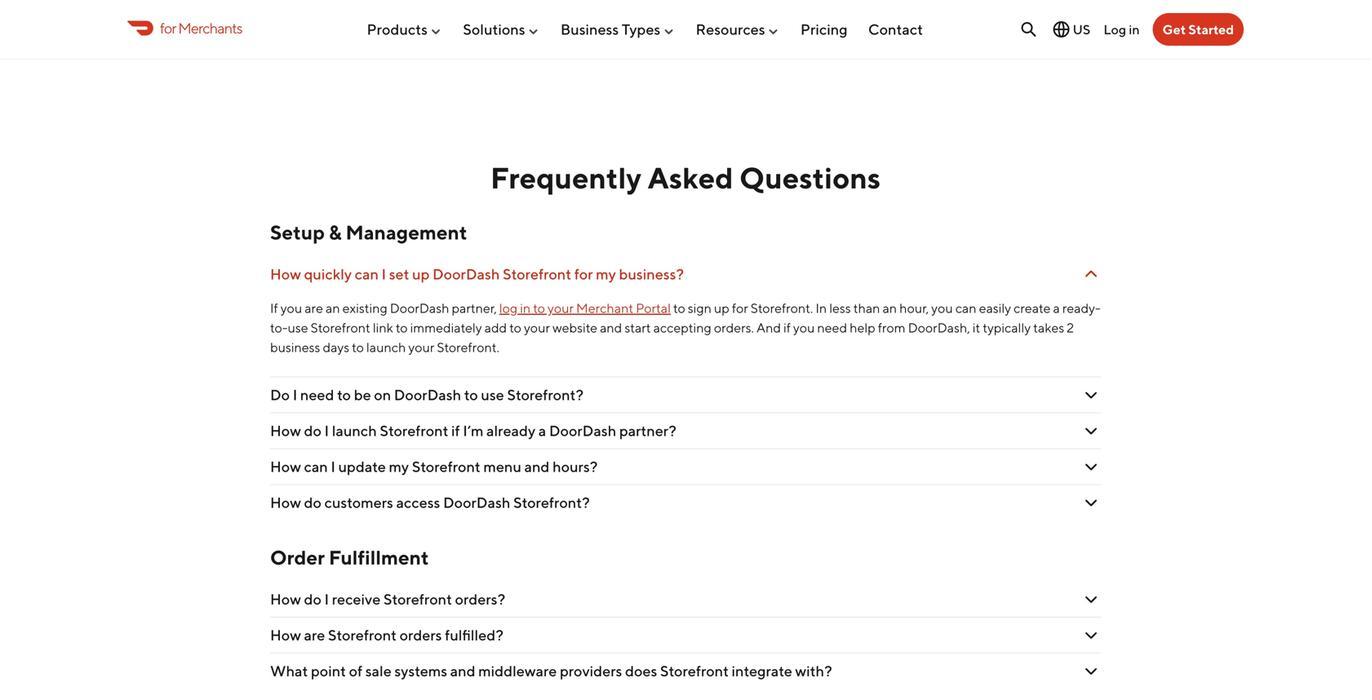 Task type: vqa. For each thing, say whether or not it's contained in the screenshot.
Español (US) (US)
no



Task type: locate. For each thing, give the bounding box(es) containing it.
doordash
[[433, 265, 500, 283], [390, 300, 449, 316], [394, 386, 461, 404], [549, 422, 617, 440], [443, 494, 510, 511]]

storefront
[[503, 265, 571, 283], [311, 320, 370, 336], [380, 422, 448, 440], [412, 458, 481, 476], [384, 591, 452, 608], [328, 627, 397, 644], [660, 663, 729, 680]]

0 horizontal spatial need
[[300, 386, 334, 404]]

1 horizontal spatial an
[[883, 300, 897, 316]]

resources link
[[696, 14, 780, 45]]

solutions
[[463, 21, 525, 38]]

6 how from the top
[[270, 627, 301, 644]]

4 chevron down image from the top
[[1082, 590, 1101, 609]]

quickly
[[304, 265, 352, 283]]

2 horizontal spatial and
[[600, 320, 622, 336]]

how quickly can i set up doordash storefront for my business?
[[270, 265, 684, 283]]

if left i'm
[[451, 422, 460, 440]]

0 vertical spatial are
[[305, 300, 323, 316]]

for up log in to your merchant portal link
[[574, 265, 593, 283]]

website
[[553, 320, 598, 336]]

us
[[1073, 22, 1091, 37]]

2 horizontal spatial can
[[956, 300, 977, 316]]

hour,
[[900, 300, 929, 316]]

0 horizontal spatial can
[[304, 458, 328, 476]]

add
[[485, 320, 507, 336]]

storefront. down "immediately"
[[437, 340, 499, 355]]

a inside to sign up for storefront. in less than an hour, you can easily create a ready- to-use storefront link to immediately add to your website and start accepting orders. and if you need help from doordash, it typically takes 2 business days to launch your storefront.
[[1053, 300, 1060, 316]]

up right set
[[412, 265, 430, 283]]

0 horizontal spatial use
[[288, 320, 308, 336]]

0 vertical spatial in
[[1129, 21, 1140, 37]]

2 vertical spatial and
[[450, 663, 476, 680]]

business types link
[[561, 14, 675, 45]]

1 horizontal spatial in
[[1129, 21, 1140, 37]]

be
[[354, 386, 371, 404]]

doordash up hours?
[[549, 422, 617, 440]]

1 horizontal spatial my
[[596, 265, 616, 283]]

0 vertical spatial up
[[412, 265, 430, 283]]

contact
[[868, 21, 923, 38]]

how for how do i launch storefront if i'm already a doordash partner?
[[270, 422, 301, 440]]

5 how from the top
[[270, 591, 301, 608]]

storefront? up already
[[507, 386, 584, 404]]

storefront right does at left
[[660, 663, 729, 680]]

products
[[367, 21, 428, 38]]

what point of sale systems and middleware providers does storefront integrate with?
[[270, 663, 832, 680]]

3 chevron down image from the top
[[1082, 457, 1101, 477]]

do for how do i launch storefront if i'm already a doordash partner?
[[304, 422, 322, 440]]

0 horizontal spatial a
[[539, 422, 546, 440]]

chevron down image for for
[[1082, 264, 1101, 284]]

1 vertical spatial my
[[389, 458, 409, 476]]

in right log
[[520, 300, 531, 316]]

up
[[412, 265, 430, 283], [714, 300, 730, 316]]

point
[[311, 663, 346, 680]]

2
[[1067, 320, 1074, 336]]

an up from
[[883, 300, 897, 316]]

and right menu
[[524, 458, 550, 476]]

to right days
[[352, 340, 364, 355]]

1 chevron down image from the top
[[1082, 421, 1101, 441]]

1 vertical spatial if
[[451, 422, 460, 440]]

chevron down image for what point of sale systems and middleware providers does storefront integrate with?
[[1082, 662, 1101, 681]]

need down less
[[817, 320, 847, 336]]

storefront down receive
[[328, 627, 397, 644]]

2 do from the top
[[304, 494, 322, 511]]

ready-
[[1063, 300, 1101, 316]]

get
[[1163, 22, 1186, 37]]

0 vertical spatial if
[[784, 320, 791, 336]]

get started
[[1163, 22, 1234, 37]]

launch
[[366, 340, 406, 355], [332, 422, 377, 440]]

can left update
[[304, 458, 328, 476]]

1 horizontal spatial can
[[355, 265, 379, 283]]

are up point at the left bottom of page
[[304, 627, 325, 644]]

i for receive
[[324, 591, 329, 608]]

1 vertical spatial in
[[520, 300, 531, 316]]

2 chevron down image from the top
[[1082, 385, 1101, 405]]

0 horizontal spatial storefront.
[[437, 340, 499, 355]]

business
[[270, 340, 320, 355]]

sale
[[365, 663, 392, 680]]

can inside to sign up for storefront. in less than an hour, you can easily create a ready- to-use storefront link to immediately add to your website and start accepting orders. and if you need help from doordash, it typically takes 2 business days to launch your storefront.
[[956, 300, 977, 316]]

typically
[[983, 320, 1031, 336]]

chevron down image for use
[[1082, 385, 1101, 405]]

0 vertical spatial need
[[817, 320, 847, 336]]

0 horizontal spatial and
[[450, 663, 476, 680]]

for up "orders."
[[732, 300, 748, 316]]

storefront down do i need to be on doordash to use storefront? on the bottom of the page
[[380, 422, 448, 440]]

can
[[355, 265, 379, 283], [956, 300, 977, 316], [304, 458, 328, 476]]

partner,
[[452, 300, 497, 316]]

1 vertical spatial a
[[539, 422, 546, 440]]

2 an from the left
[[883, 300, 897, 316]]

how do i receive storefront orders?
[[270, 591, 505, 608]]

0 horizontal spatial for
[[160, 19, 176, 37]]

how do customers access doordash storefront?
[[270, 494, 590, 511]]

a up takes at the right
[[1053, 300, 1060, 316]]

0 horizontal spatial an
[[326, 300, 340, 316]]

to right add
[[510, 320, 522, 336]]

i left update
[[331, 458, 335, 476]]

in
[[1129, 21, 1140, 37], [520, 300, 531, 316]]

can left set
[[355, 265, 379, 283]]

2 vertical spatial do
[[304, 591, 322, 608]]

you up doordash,
[[931, 300, 953, 316]]

1 how from the top
[[270, 265, 301, 283]]

how
[[270, 265, 301, 283], [270, 422, 301, 440], [270, 458, 301, 476], [270, 494, 301, 511], [270, 591, 301, 608], [270, 627, 301, 644]]

your up website
[[548, 300, 574, 316]]

0 vertical spatial can
[[355, 265, 379, 283]]

and down the merchant
[[600, 320, 622, 336]]

&
[[329, 221, 342, 244]]

need right do
[[300, 386, 334, 404]]

for
[[160, 19, 176, 37], [574, 265, 593, 283], [732, 300, 748, 316]]

an left existing
[[326, 300, 340, 316]]

storefront. up the and
[[751, 300, 813, 316]]

your down "immediately"
[[408, 340, 435, 355]]

how for how are storefront orders fulfilled?
[[270, 627, 301, 644]]

1 horizontal spatial if
[[784, 320, 791, 336]]

use
[[288, 320, 308, 336], [481, 386, 504, 404]]

takes
[[1033, 320, 1065, 336]]

merchants
[[178, 19, 242, 37]]

2 chevron down image from the top
[[1082, 493, 1101, 513]]

and down the fulfilled?
[[450, 663, 476, 680]]

are down quickly
[[305, 300, 323, 316]]

use up business
[[288, 320, 308, 336]]

storefront up days
[[311, 320, 370, 336]]

to right link
[[396, 320, 408, 336]]

3 chevron down image from the top
[[1082, 626, 1101, 645]]

your left website
[[524, 320, 550, 336]]

0 horizontal spatial my
[[389, 458, 409, 476]]

launch up update
[[332, 422, 377, 440]]

1 horizontal spatial and
[[524, 458, 550, 476]]

to sign up for storefront. in less than an hour, you can easily create a ready- to-use storefront link to immediately add to your website and start accepting orders. and if you need help from doordash, it typically takes 2 business days to launch your storefront.
[[270, 300, 1101, 355]]

my right update
[[389, 458, 409, 476]]

pricing
[[801, 21, 848, 38]]

i up customers
[[324, 422, 329, 440]]

1 horizontal spatial storefront.
[[751, 300, 813, 316]]

i left receive
[[324, 591, 329, 608]]

and
[[757, 320, 781, 336]]

how for how do customers access doordash storefront?
[[270, 494, 301, 511]]

storefront.
[[751, 300, 813, 316], [437, 340, 499, 355]]

chevron down image
[[1082, 421, 1101, 441], [1082, 493, 1101, 513], [1082, 626, 1101, 645], [1082, 662, 1101, 681]]

you right the and
[[793, 320, 815, 336]]

can up it
[[956, 300, 977, 316]]

0 vertical spatial use
[[288, 320, 308, 336]]

log in link
[[1104, 21, 1140, 37]]

you right if
[[281, 300, 302, 316]]

do
[[304, 422, 322, 440], [304, 494, 322, 511], [304, 591, 322, 608]]

chevron down image
[[1082, 264, 1101, 284], [1082, 385, 1101, 405], [1082, 457, 1101, 477], [1082, 590, 1101, 609]]

1 horizontal spatial for
[[574, 265, 593, 283]]

1 horizontal spatial use
[[481, 386, 504, 404]]

3 how from the top
[[270, 458, 301, 476]]

3 do from the top
[[304, 591, 322, 608]]

storefront inside to sign up for storefront. in less than an hour, you can easily create a ready- to-use storefront link to immediately add to your website and start accepting orders. and if you need help from doordash, it typically takes 2 business days to launch your storefront.
[[311, 320, 370, 336]]

0 horizontal spatial if
[[451, 422, 460, 440]]

4 how from the top
[[270, 494, 301, 511]]

if you are an existing doordash partner, log in to your merchant portal
[[270, 300, 671, 316]]

an
[[326, 300, 340, 316], [883, 300, 897, 316]]

1 horizontal spatial up
[[714, 300, 730, 316]]

1 horizontal spatial need
[[817, 320, 847, 336]]

it
[[973, 320, 980, 336]]

1 vertical spatial are
[[304, 627, 325, 644]]

use up already
[[481, 386, 504, 404]]

in right 'log'
[[1129, 21, 1140, 37]]

for left merchants
[[160, 19, 176, 37]]

to up accepting
[[673, 300, 685, 316]]

2 vertical spatial your
[[408, 340, 435, 355]]

1 vertical spatial do
[[304, 494, 322, 511]]

types
[[622, 21, 661, 38]]

to right log
[[533, 300, 545, 316]]

1 vertical spatial up
[[714, 300, 730, 316]]

2 how from the top
[[270, 422, 301, 440]]

your
[[548, 300, 574, 316], [524, 320, 550, 336], [408, 340, 435, 355]]

need
[[817, 320, 847, 336], [300, 386, 334, 404]]

1 horizontal spatial a
[[1053, 300, 1060, 316]]

than
[[854, 300, 880, 316]]

0 horizontal spatial in
[[520, 300, 531, 316]]

how for how do i receive storefront orders?
[[270, 591, 301, 608]]

setup & management
[[270, 221, 467, 244]]

to
[[533, 300, 545, 316], [673, 300, 685, 316], [396, 320, 408, 336], [510, 320, 522, 336], [352, 340, 364, 355], [337, 386, 351, 404], [464, 386, 478, 404]]

0 vertical spatial a
[[1053, 300, 1060, 316]]

customers
[[324, 494, 393, 511]]

1 vertical spatial for
[[574, 265, 593, 283]]

2 vertical spatial for
[[732, 300, 748, 316]]

storefront? down hours?
[[513, 494, 590, 511]]

2 horizontal spatial for
[[732, 300, 748, 316]]

if right the and
[[784, 320, 791, 336]]

1 chevron down image from the top
[[1082, 264, 1101, 284]]

4 chevron down image from the top
[[1082, 662, 1101, 681]]

need inside to sign up for storefront. in less than an hour, you can easily create a ready- to-use storefront link to immediately add to your website and start accepting orders. and if you need help from doordash, it typically takes 2 business days to launch your storefront.
[[817, 320, 847, 336]]

launch down link
[[366, 340, 406, 355]]

i
[[382, 265, 386, 283], [293, 386, 297, 404], [324, 422, 329, 440], [331, 458, 335, 476], [324, 591, 329, 608]]

my up the merchant
[[596, 265, 616, 283]]

if inside to sign up for storefront. in less than an hour, you can easily create a ready- to-use storefront link to immediately add to your website and start accepting orders. and if you need help from doordash, it typically takes 2 business days to launch your storefront.
[[784, 320, 791, 336]]

a
[[1053, 300, 1060, 316], [539, 422, 546, 440]]

doordash right 'on'
[[394, 386, 461, 404]]

0 vertical spatial launch
[[366, 340, 406, 355]]

0 vertical spatial and
[[600, 320, 622, 336]]

0 horizontal spatial you
[[281, 300, 302, 316]]

storefront?
[[507, 386, 584, 404], [513, 494, 590, 511]]

does
[[625, 663, 657, 680]]

if
[[784, 320, 791, 336], [451, 422, 460, 440]]

a right already
[[539, 422, 546, 440]]

already
[[487, 422, 536, 440]]

0 vertical spatial do
[[304, 422, 322, 440]]

up right sign
[[714, 300, 730, 316]]

chevron down image for how are storefront orders fulfilled?
[[1082, 626, 1101, 645]]

1 do from the top
[[304, 422, 322, 440]]

1 vertical spatial can
[[956, 300, 977, 316]]



Task type: describe. For each thing, give the bounding box(es) containing it.
i for update
[[331, 458, 335, 476]]

how can i update my storefront menu and hours?
[[270, 458, 598, 476]]

an inside to sign up for storefront. in less than an hour, you can easily create a ready- to-use storefront link to immediately add to your website and start accepting orders. and if you need help from doordash, it typically takes 2 business days to launch your storefront.
[[883, 300, 897, 316]]

log in
[[1104, 21, 1140, 37]]

order
[[270, 546, 325, 569]]

log in to your merchant portal link
[[499, 300, 671, 316]]

order fulfillment
[[270, 546, 429, 569]]

do for how do i receive storefront orders?
[[304, 591, 322, 608]]

start
[[625, 320, 651, 336]]

for merchants
[[160, 19, 242, 37]]

how for how quickly can i set up doordash storefront for my business?
[[270, 265, 301, 283]]

integrate
[[732, 663, 792, 680]]

fulfilled?
[[445, 627, 504, 644]]

of
[[349, 663, 363, 680]]

i left set
[[382, 265, 386, 283]]

sign
[[688, 300, 712, 316]]

log
[[499, 300, 518, 316]]

to up i'm
[[464, 386, 478, 404]]

chevron down image for how do i launch storefront if i'm already a doordash partner?
[[1082, 421, 1101, 441]]

i for launch
[[324, 422, 329, 440]]

to left the be
[[337, 386, 351, 404]]

0 vertical spatial storefront?
[[507, 386, 584, 404]]

accepting
[[654, 320, 712, 336]]

0 vertical spatial your
[[548, 300, 574, 316]]

link
[[373, 320, 393, 336]]

to-
[[270, 320, 288, 336]]

storefront up log
[[503, 265, 571, 283]]

asked
[[648, 160, 733, 195]]

1 vertical spatial your
[[524, 320, 550, 336]]

what
[[270, 663, 308, 680]]

help
[[850, 320, 876, 336]]

1 vertical spatial launch
[[332, 422, 377, 440]]

doordash up "immediately"
[[390, 300, 449, 316]]

2 vertical spatial can
[[304, 458, 328, 476]]

globe line image
[[1052, 20, 1071, 39]]

chevron down image for hours?
[[1082, 457, 1101, 477]]

0 vertical spatial storefront.
[[751, 300, 813, 316]]

storefront up how do customers access doordash storefront?
[[412, 458, 481, 476]]

for inside to sign up for storefront. in less than an hour, you can easily create a ready- to-use storefront link to immediately add to your website and start accepting orders. and if you need help from doordash, it typically takes 2 business days to launch your storefront.
[[732, 300, 748, 316]]

1 vertical spatial storefront.
[[437, 340, 499, 355]]

i'm
[[463, 422, 484, 440]]

up inside to sign up for storefront. in less than an hour, you can easily create a ready- to-use storefront link to immediately add to your website and start accepting orders. and if you need help from doordash, it typically takes 2 business days to launch your storefront.
[[714, 300, 730, 316]]

in
[[816, 300, 827, 316]]

i right do
[[293, 386, 297, 404]]

partner?
[[619, 422, 676, 440]]

business
[[561, 21, 619, 38]]

less
[[829, 300, 851, 316]]

doordash down menu
[[443, 494, 510, 511]]

0 horizontal spatial up
[[412, 265, 430, 283]]

how are storefront orders fulfilled?
[[270, 627, 504, 644]]

log
[[1104, 21, 1126, 37]]

merchant
[[576, 300, 634, 316]]

easily
[[979, 300, 1011, 316]]

and inside to sign up for storefront. in less than an hour, you can easily create a ready- to-use storefront link to immediately add to your website and start accepting orders. and if you need help from doordash, it typically takes 2 business days to launch your storefront.
[[600, 320, 622, 336]]

management
[[346, 221, 467, 244]]

solutions link
[[463, 14, 540, 45]]

questions
[[740, 160, 881, 195]]

business?
[[619, 265, 684, 283]]

2 horizontal spatial you
[[931, 300, 953, 316]]

1 horizontal spatial you
[[793, 320, 815, 336]]

get started button
[[1153, 13, 1244, 46]]

orders
[[400, 627, 442, 644]]

1 an from the left
[[326, 300, 340, 316]]

middleware
[[478, 663, 557, 680]]

with?
[[795, 663, 832, 680]]

products link
[[367, 14, 442, 45]]

orders.
[[714, 320, 754, 336]]

1 vertical spatial use
[[481, 386, 504, 404]]

hours?
[[553, 458, 598, 476]]

0 vertical spatial for
[[160, 19, 176, 37]]

do
[[270, 386, 290, 404]]

access
[[396, 494, 440, 511]]

use inside to sign up for storefront. in less than an hour, you can easily create a ready- to-use storefront link to immediately add to your website and start accepting orders. and if you need help from doordash, it typically takes 2 business days to launch your storefront.
[[288, 320, 308, 336]]

0 vertical spatial my
[[596, 265, 616, 283]]

portal
[[636, 300, 671, 316]]

how for how can i update my storefront menu and hours?
[[270, 458, 301, 476]]

contact link
[[868, 14, 923, 45]]

set
[[389, 265, 409, 283]]

1 vertical spatial need
[[300, 386, 334, 404]]

resources
[[696, 21, 765, 38]]

frequently
[[490, 160, 642, 195]]

launch inside to sign up for storefront. in less than an hour, you can easily create a ready- to-use storefront link to immediately add to your website and start accepting orders. and if you need help from doordash, it typically takes 2 business days to launch your storefront.
[[366, 340, 406, 355]]

business types
[[561, 21, 661, 38]]

setup
[[270, 221, 325, 244]]

doordash up if you are an existing doordash partner, log in to your merchant portal
[[433, 265, 500, 283]]

how do i launch storefront if i'm already a doordash partner?
[[270, 422, 676, 440]]

started
[[1189, 22, 1234, 37]]

menu
[[484, 458, 522, 476]]

frequently asked questions
[[490, 160, 881, 195]]

from
[[878, 320, 906, 336]]

immediately
[[410, 320, 482, 336]]

create
[[1014, 300, 1051, 316]]

chevron down image for how do customers access doordash storefront?
[[1082, 493, 1101, 513]]

1 vertical spatial and
[[524, 458, 550, 476]]

on
[[374, 386, 391, 404]]

1 vertical spatial storefront?
[[513, 494, 590, 511]]

orders?
[[455, 591, 505, 608]]

systems
[[395, 663, 447, 680]]

if
[[270, 300, 278, 316]]

providers
[[560, 663, 622, 680]]

doordash,
[[908, 320, 970, 336]]

do for how do customers access doordash storefront?
[[304, 494, 322, 511]]

update
[[338, 458, 386, 476]]

pricing link
[[801, 14, 848, 45]]

storefront up orders
[[384, 591, 452, 608]]

fulfillment
[[329, 546, 429, 569]]

receive
[[332, 591, 381, 608]]

days
[[323, 340, 349, 355]]

do i need to be on doordash to use storefront?
[[270, 386, 584, 404]]



